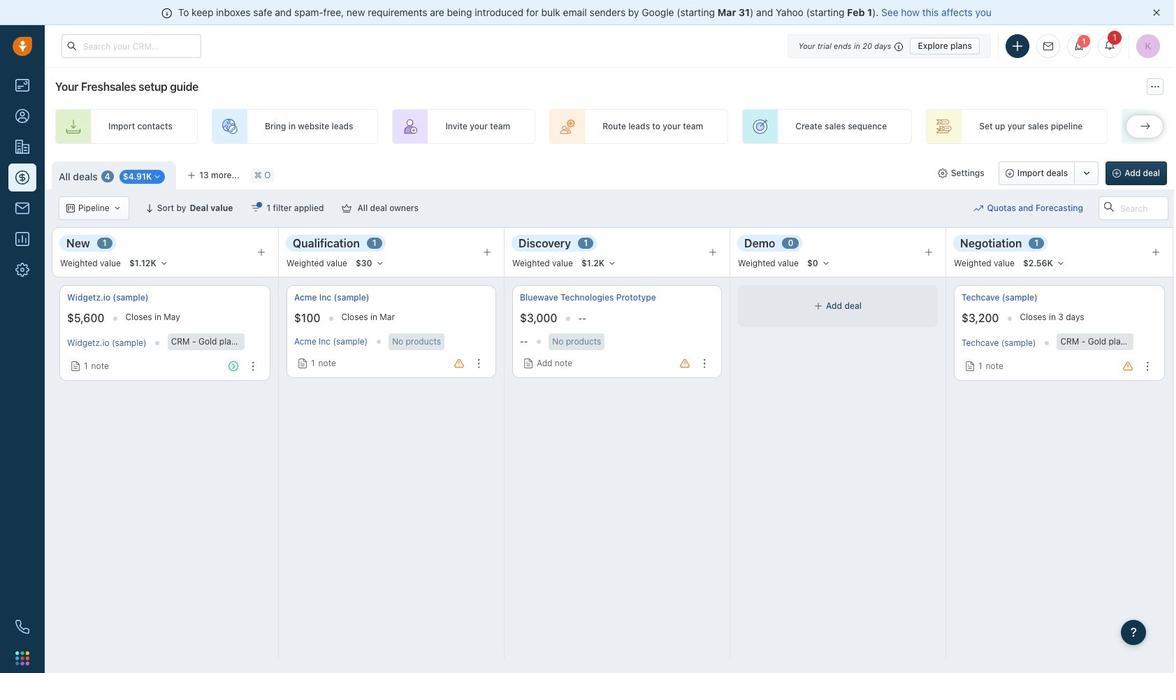 Task type: describe. For each thing, give the bounding box(es) containing it.
Search your CRM... text field
[[62, 34, 201, 58]]

freshworks switcher image
[[15, 652, 29, 666]]



Task type: locate. For each thing, give the bounding box(es) containing it.
send email image
[[1044, 42, 1054, 51]]

group
[[999, 162, 1099, 185]]

container_wx8msf4aqz5i3rn1 image
[[153, 173, 162, 181], [251, 203, 261, 213], [342, 203, 352, 213], [974, 203, 984, 213], [66, 204, 75, 213], [113, 204, 121, 213], [966, 362, 975, 371]]

container_wx8msf4aqz5i3rn1 image
[[938, 169, 948, 178], [815, 302, 823, 310], [298, 359, 308, 368], [524, 359, 534, 368], [71, 362, 80, 371]]

close image
[[1154, 9, 1161, 16]]

phone image
[[15, 620, 29, 634]]

Search field
[[1099, 196, 1169, 220]]

phone element
[[8, 613, 36, 641]]



Task type: vqa. For each thing, say whether or not it's contained in the screenshot.
show quoted text image
no



